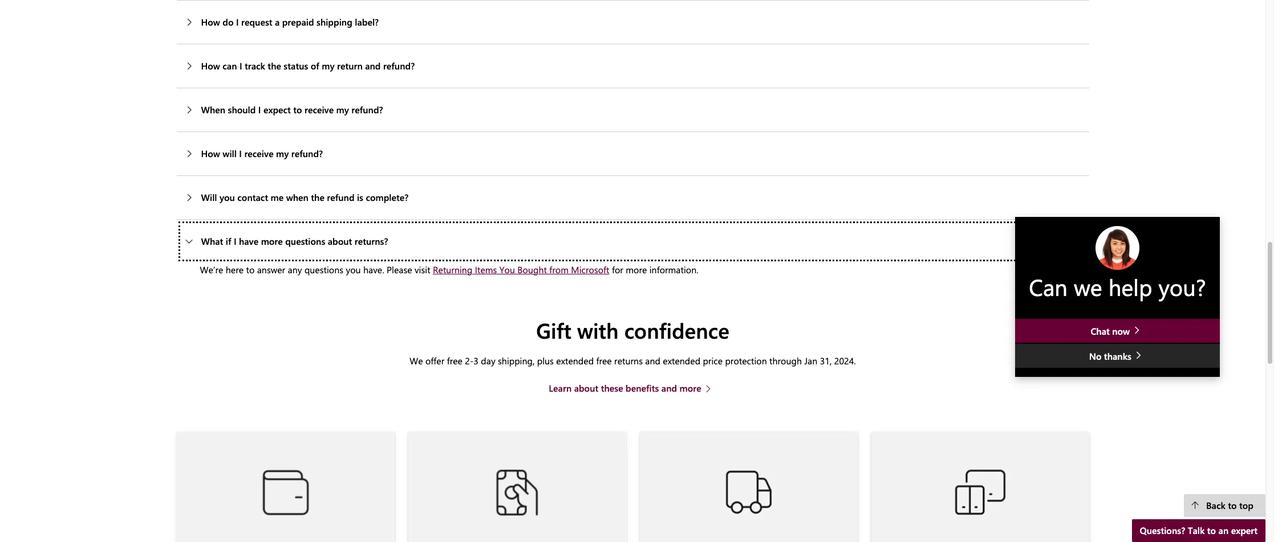 Task type: vqa. For each thing, say whether or not it's contained in the screenshot.
when
yes



Task type: locate. For each thing, give the bounding box(es) containing it.
have.
[[363, 264, 384, 276]]

1 horizontal spatial the
[[311, 192, 324, 203]]

chat now
[[1091, 326, 1133, 338]]

i inside "dropdown button"
[[239, 148, 242, 160]]

2 horizontal spatial and
[[662, 383, 677, 395]]

1 horizontal spatial receive
[[305, 104, 334, 116]]

answer
[[257, 264, 285, 276]]

request
[[241, 16, 272, 28]]

1 vertical spatial about
[[574, 383, 598, 395]]

any
[[288, 264, 302, 276]]

refund? down 'return'
[[352, 104, 383, 116]]

my inside "dropdown button"
[[276, 148, 289, 160]]

and right benefits
[[662, 383, 677, 395]]

2 horizontal spatial my
[[336, 104, 349, 116]]

refund? inside 'dropdown button'
[[383, 60, 415, 72]]

how inside dropdown button
[[201, 16, 220, 28]]

0 vertical spatial the
[[268, 60, 281, 72]]

please
[[387, 264, 412, 276]]

more right for
[[626, 264, 647, 276]]

plus
[[537, 355, 554, 367]]

the right track
[[268, 60, 281, 72]]

how inside "dropdown button"
[[201, 148, 220, 160]]

1 horizontal spatial free
[[596, 355, 612, 367]]

i left expect
[[258, 104, 261, 116]]

we offer free 2-3 day shipping, plus extended free returns and extended price protection through jan 31, 2024.
[[410, 355, 856, 367]]

2 vertical spatial how
[[201, 148, 220, 160]]

the right 'when'
[[311, 192, 324, 203]]

0 horizontal spatial free
[[447, 355, 463, 367]]

you left have.
[[346, 264, 361, 276]]

0 vertical spatial questions
[[285, 235, 325, 247]]

to right here
[[246, 264, 255, 276]]

extended
[[556, 355, 594, 367], [663, 355, 700, 367]]

when should i expect to receive my refund? button
[[177, 88, 1089, 132]]

questions
[[285, 235, 325, 247], [305, 264, 343, 276]]

0 vertical spatial refund?
[[383, 60, 415, 72]]

receive inside "dropdown button"
[[244, 148, 274, 160]]

1 horizontal spatial about
[[574, 383, 598, 395]]

extended left price
[[663, 355, 700, 367]]

about
[[328, 235, 352, 247], [574, 383, 598, 395]]

i right if
[[234, 235, 236, 247]]

return
[[337, 60, 363, 72]]

how
[[201, 16, 220, 28], [201, 60, 220, 72], [201, 148, 220, 160]]

and right 'return'
[[365, 60, 381, 72]]

you
[[220, 192, 235, 203], [346, 264, 361, 276]]

items
[[475, 264, 497, 276]]

more right benefits
[[680, 383, 701, 395]]

how left can
[[201, 60, 220, 72]]

now
[[1112, 326, 1130, 338]]

questions right any
[[305, 264, 343, 276]]

have
[[239, 235, 259, 247]]

more
[[261, 235, 283, 247], [626, 264, 647, 276], [680, 383, 701, 395]]

0 horizontal spatial more
[[261, 235, 283, 247]]

about inside the 'what if i have more questions about returns?' dropdown button
[[328, 235, 352, 247]]

returning
[[433, 264, 472, 276]]

learn about these benefits and more link
[[549, 382, 717, 396]]

1 horizontal spatial extended
[[663, 355, 700, 367]]

what
[[201, 235, 223, 247]]

bought
[[518, 264, 547, 276]]

i right will
[[239, 148, 242, 160]]

help
[[1109, 272, 1152, 302]]

how can i track the status of my return and refund? button
[[177, 44, 1089, 88]]

1 vertical spatial and
[[645, 355, 660, 367]]

0 vertical spatial my
[[322, 60, 335, 72]]

no thanks button
[[1015, 345, 1220, 369]]

jan
[[804, 355, 818, 367]]

to left the top
[[1228, 500, 1237, 512]]

more inside dropdown button
[[261, 235, 283, 247]]

we
[[1074, 272, 1102, 302]]

how can i track the status of my return and refund?
[[201, 60, 415, 72]]

1 how from the top
[[201, 16, 220, 28]]

about left these
[[574, 383, 598, 395]]

my
[[322, 60, 335, 72], [336, 104, 349, 116], [276, 148, 289, 160]]

information.
[[649, 264, 699, 276]]

2 vertical spatial my
[[276, 148, 289, 160]]

learn about these benefits and more
[[549, 383, 701, 395]]

my inside 'dropdown button'
[[322, 60, 335, 72]]

extended right plus
[[556, 355, 594, 367]]

how left do
[[201, 16, 220, 28]]

for
[[612, 264, 623, 276]]

1 vertical spatial receive
[[244, 148, 274, 160]]

0 vertical spatial receive
[[305, 104, 334, 116]]

1 vertical spatial the
[[311, 192, 324, 203]]

i for expect
[[258, 104, 261, 116]]

price
[[703, 355, 723, 367]]

2 horizontal spatial more
[[680, 383, 701, 395]]

1 free from the left
[[447, 355, 463, 367]]

can
[[223, 60, 237, 72]]

2 vertical spatial refund?
[[291, 148, 323, 160]]

here
[[226, 264, 244, 276]]

to left an at the bottom of page
[[1207, 525, 1216, 537]]

my up me
[[276, 148, 289, 160]]

about inside learn about these benefits and more "link"
[[574, 383, 598, 395]]

the inside dropdown button
[[311, 192, 324, 203]]

visit
[[415, 264, 430, 276]]

the
[[268, 60, 281, 72], [311, 192, 324, 203]]

1 vertical spatial refund?
[[352, 104, 383, 116]]

free left returns
[[596, 355, 612, 367]]

how inside 'dropdown button'
[[201, 60, 220, 72]]

do
[[223, 16, 234, 28]]

0 horizontal spatial my
[[276, 148, 289, 160]]

0 horizontal spatial and
[[365, 60, 381, 72]]

my right of at the left
[[322, 60, 335, 72]]

1 vertical spatial more
[[626, 264, 647, 276]]

0 horizontal spatial about
[[328, 235, 352, 247]]

1 vertical spatial you
[[346, 264, 361, 276]]

0 horizontal spatial you
[[220, 192, 235, 203]]

refund? inside "dropdown button"
[[291, 148, 323, 160]]

to right expect
[[293, 104, 302, 116]]

1 horizontal spatial you
[[346, 264, 361, 276]]

1 horizontal spatial my
[[322, 60, 335, 72]]

i inside 'dropdown button'
[[240, 60, 242, 72]]

refund? inside dropdown button
[[352, 104, 383, 116]]

how left will
[[201, 148, 220, 160]]

2 vertical spatial more
[[680, 383, 701, 395]]

i for receive
[[239, 148, 242, 160]]

2 vertical spatial and
[[662, 383, 677, 395]]

i right can
[[240, 60, 242, 72]]

about left returns?
[[328, 235, 352, 247]]

more right have
[[261, 235, 283, 247]]

3 how from the top
[[201, 148, 220, 160]]

with
[[577, 316, 619, 344]]

1 vertical spatial my
[[336, 104, 349, 116]]

shipping
[[317, 16, 352, 28]]

refund? up will you contact me when the refund is complete?
[[291, 148, 323, 160]]

0 horizontal spatial extended
[[556, 355, 594, 367]]

3
[[474, 355, 479, 367]]

2-
[[465, 355, 474, 367]]

you right will
[[220, 192, 235, 203]]

free
[[447, 355, 463, 367], [596, 355, 612, 367]]

offer
[[425, 355, 444, 367]]

refund?
[[383, 60, 415, 72], [352, 104, 383, 116], [291, 148, 323, 160]]

refund? right 'return'
[[383, 60, 415, 72]]

0 vertical spatial you
[[220, 192, 235, 203]]

questions for more
[[285, 235, 325, 247]]

receive right expect
[[305, 104, 334, 116]]

1 vertical spatial questions
[[305, 264, 343, 276]]

2024.
[[834, 355, 856, 367]]

0 vertical spatial how
[[201, 16, 220, 28]]

receive right will
[[244, 148, 274, 160]]

to
[[293, 104, 302, 116], [246, 264, 255, 276], [1228, 500, 1237, 512], [1207, 525, 1216, 537]]

receive inside dropdown button
[[305, 104, 334, 116]]

expect
[[263, 104, 291, 116]]

free left 2-
[[447, 355, 463, 367]]

my down 'return'
[[336, 104, 349, 116]]

we
[[410, 355, 423, 367]]

2 how from the top
[[201, 60, 220, 72]]

chat now button
[[1015, 320, 1220, 344]]

questions up any
[[285, 235, 325, 247]]

0 vertical spatial more
[[261, 235, 283, 247]]

i right do
[[236, 16, 239, 28]]

learn
[[549, 383, 572, 395]]

should
[[228, 104, 256, 116]]

returns
[[614, 355, 643, 367]]

questions inside dropdown button
[[285, 235, 325, 247]]

0 horizontal spatial the
[[268, 60, 281, 72]]

how do i request a prepaid shipping label? button
[[177, 0, 1089, 44]]

and inside "link"
[[662, 383, 677, 395]]

questions?
[[1140, 525, 1185, 537]]

0 vertical spatial about
[[328, 235, 352, 247]]

and right returns
[[645, 355, 660, 367]]

how for how do i request a prepaid shipping label?
[[201, 16, 220, 28]]

returning items you bought from microsoft link
[[433, 264, 609, 276]]

1 vertical spatial how
[[201, 60, 220, 72]]

0 vertical spatial and
[[365, 60, 381, 72]]

0 horizontal spatial receive
[[244, 148, 274, 160]]

the inside 'dropdown button'
[[268, 60, 281, 72]]



Task type: describe. For each thing, give the bounding box(es) containing it.
you inside dropdown button
[[220, 192, 235, 203]]

1 horizontal spatial more
[[626, 264, 647, 276]]

talk
[[1188, 525, 1205, 537]]

back to top
[[1206, 500, 1254, 512]]

prepaid
[[282, 16, 314, 28]]

through
[[769, 355, 802, 367]]

how will i receive my refund? button
[[177, 132, 1089, 176]]

microsoft
[[571, 264, 609, 276]]

if
[[226, 235, 231, 247]]

what if i have more questions about returns? button
[[177, 220, 1089, 263]]

when
[[201, 104, 225, 116]]

more inside "link"
[[680, 383, 701, 395]]

is
[[357, 192, 363, 203]]

an
[[1219, 525, 1229, 537]]

can
[[1029, 272, 1068, 302]]

thanks
[[1104, 351, 1132, 363]]

confidence
[[624, 316, 729, 344]]

of
[[311, 60, 319, 72]]

day
[[481, 355, 495, 367]]

we're here to answer any questions you have. please visit returning items you bought from microsoft for more information.
[[200, 264, 699, 276]]

how for how will i receive my refund?
[[201, 148, 220, 160]]

and inside 'dropdown button'
[[365, 60, 381, 72]]

how do i request a prepaid shipping label?
[[201, 16, 379, 28]]

gift
[[536, 316, 571, 344]]

me
[[271, 192, 284, 203]]

what if i have more questions about returns?
[[201, 235, 388, 247]]

i for have
[[234, 235, 236, 247]]

track
[[245, 60, 265, 72]]

contact
[[237, 192, 268, 203]]

will
[[201, 192, 217, 203]]

label?
[[355, 16, 379, 28]]

gift with confidence
[[536, 316, 729, 344]]

top
[[1239, 500, 1254, 512]]

when
[[286, 192, 309, 203]]

questions for any
[[305, 264, 343, 276]]

from
[[549, 264, 569, 276]]

protection
[[725, 355, 767, 367]]

back
[[1206, 500, 1226, 512]]

chat
[[1091, 326, 1110, 338]]

i for request
[[236, 16, 239, 28]]

no thanks
[[1089, 351, 1134, 363]]

shipping,
[[498, 355, 535, 367]]

complete?
[[366, 192, 409, 203]]

will
[[223, 148, 237, 160]]

questions? talk to an expert button
[[1132, 520, 1266, 543]]

status
[[284, 60, 308, 72]]

1 extended from the left
[[556, 355, 594, 367]]

when should i expect to receive my refund?
[[201, 104, 383, 116]]

back to top link
[[1184, 495, 1266, 518]]

you?
[[1159, 272, 1206, 302]]

will you contact me when the refund is complete?
[[201, 192, 409, 203]]

returns?
[[355, 235, 388, 247]]

questions? talk to an expert
[[1140, 525, 1258, 537]]

will you contact me when the refund is complete? button
[[177, 176, 1089, 219]]

you
[[499, 264, 515, 276]]

2 free from the left
[[596, 355, 612, 367]]

we're
[[200, 264, 223, 276]]

these
[[601, 383, 623, 395]]

expert
[[1231, 525, 1258, 537]]

how for how can i track the status of my return and refund?
[[201, 60, 220, 72]]

my inside dropdown button
[[336, 104, 349, 116]]

benefits
[[626, 383, 659, 395]]

can we help you?
[[1029, 272, 1206, 302]]

1 horizontal spatial and
[[645, 355, 660, 367]]

refund
[[327, 192, 354, 203]]

2 extended from the left
[[663, 355, 700, 367]]

no
[[1089, 351, 1102, 363]]

i for track
[[240, 60, 242, 72]]

how will i receive my refund?
[[201, 148, 323, 160]]

31,
[[820, 355, 832, 367]]



